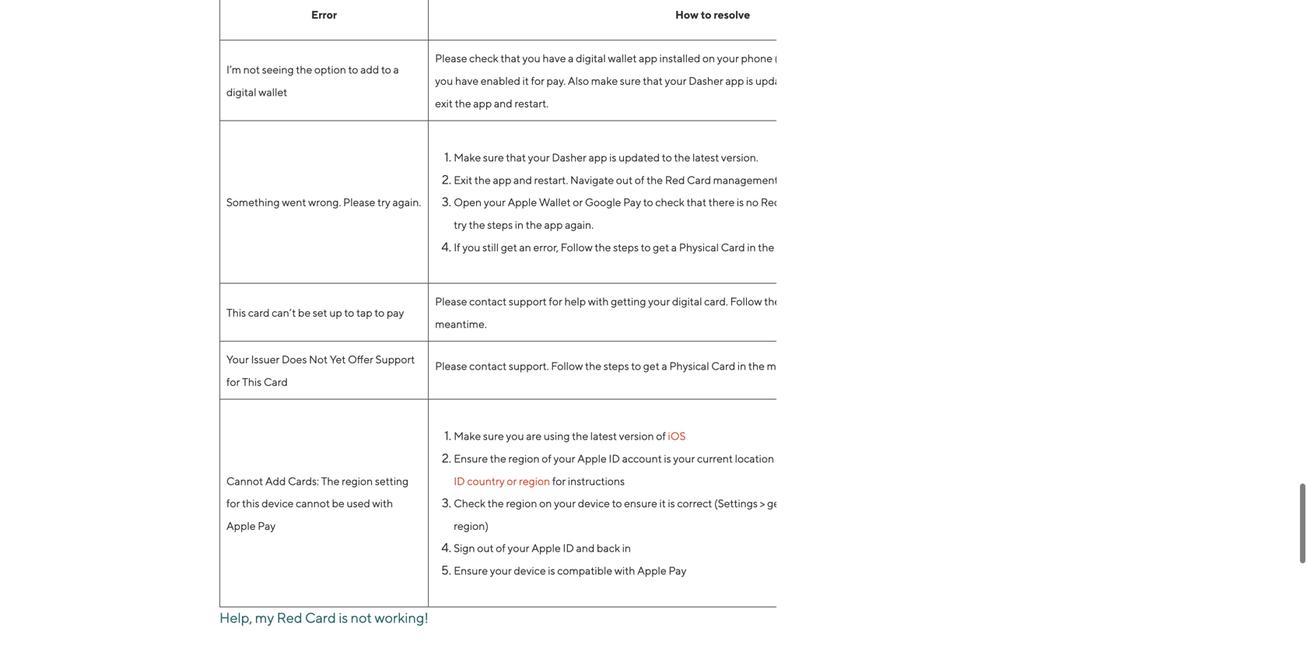 Task type: locate. For each thing, give the bounding box(es) containing it.
1 horizontal spatial version.
[[858, 74, 895, 87]]

installed
[[660, 52, 701, 65]]

it right enabled at the left
[[523, 74, 529, 87]]

device down instructions
[[578, 497, 610, 510]]

general
[[767, 497, 804, 510]]

0 horizontal spatial digital
[[226, 86, 257, 98]]

please inside please contact support for help with getting your digital card. follow the steps to get a physical card in the meantime.
[[435, 295, 467, 308]]

check
[[469, 52, 499, 65], [655, 196, 685, 209]]

on up sign out of your apple id and back in
[[539, 497, 552, 510]]

1 horizontal spatial not
[[351, 609, 372, 626]]

and
[[911, 52, 930, 65], [494, 97, 513, 110], [514, 173, 532, 186], [807, 173, 826, 186], [947, 196, 965, 209], [576, 542, 595, 555]]

digital down i'm in the left top of the page
[[226, 86, 257, 98]]

red right my
[[277, 609, 302, 626]]

wallet down seeing
[[259, 86, 287, 98]]

back up compatible
[[597, 542, 620, 555]]

account
[[622, 452, 662, 465]]

please for please contact support. follow the steps to get a physical card in the meantime.
[[435, 359, 467, 372]]

device down add
[[262, 497, 294, 510]]

0 vertical spatial back
[[843, 173, 866, 186]]

1 contact from the top
[[469, 295, 507, 308]]

0 horizontal spatial red
[[277, 609, 302, 626]]

1 vertical spatial contact
[[469, 359, 507, 372]]

ensure
[[624, 497, 658, 510]]

1 vertical spatial it
[[938, 196, 944, 209]]

of
[[635, 173, 645, 186], [656, 430, 666, 443], [542, 452, 552, 465], [496, 542, 506, 555]]

2 contact from the top
[[469, 359, 507, 372]]

restart. down pay.
[[515, 97, 549, 110]]

if right 'there.'
[[851, 196, 857, 209]]

> right general
[[806, 497, 812, 510]]

make up country
[[454, 430, 481, 443]]

1 vertical spatial make
[[454, 430, 481, 443]]

physical
[[679, 241, 719, 254], [849, 295, 889, 308], [670, 359, 709, 372]]

for down your
[[226, 375, 240, 388]]

1 horizontal spatial back
[[843, 173, 866, 186]]

support inside the your issuer does not yet offer support for this card
[[376, 353, 415, 366]]

region inside change your apple id country or region
[[519, 475, 550, 487]]

1 vertical spatial not
[[351, 609, 372, 626]]

1 vertical spatial or
[[507, 475, 517, 487]]

is down phone
[[746, 74, 753, 87]]

your inside please contact support for help with getting your digital card. follow the steps to get a physical card in the meantime.
[[648, 295, 670, 308]]

1 vertical spatial try
[[454, 218, 467, 231]]

is
[[746, 74, 753, 87], [609, 151, 617, 164], [737, 196, 744, 209], [664, 452, 671, 465], [668, 497, 675, 510], [548, 564, 555, 577], [339, 609, 348, 626]]

0 vertical spatial ensure
[[454, 452, 488, 465]]

0 vertical spatial digital
[[576, 52, 606, 65]]

0 vertical spatial if
[[851, 196, 857, 209]]

0 vertical spatial on
[[703, 52, 715, 65]]

make
[[454, 151, 481, 164], [454, 430, 481, 443]]

1 vertical spatial wallet
[[259, 86, 287, 98]]

if inside open your apple wallet or google pay to check that there is no red card in there. if there is, remove it and try the steps in the app again.
[[851, 196, 857, 209]]

pay inside cannot add cards: the region setting for this device cannot be used with apple pay
[[258, 519, 276, 532]]

0 horizontal spatial if
[[454, 241, 460, 254]]

0 horizontal spatial it
[[523, 74, 529, 87]]

app down enabled at the left
[[473, 97, 492, 110]]

1 vertical spatial -
[[903, 497, 908, 510]]

contact
[[469, 295, 507, 308], [469, 359, 507, 372]]

2 horizontal spatial red
[[761, 196, 781, 209]]

steps inside open your apple wallet or google pay to check that there is no red card in there. if there is, remove it and try the steps in the app again.
[[487, 218, 513, 231]]

0 horizontal spatial latest
[[590, 430, 617, 443]]

0 horizontal spatial have
[[455, 74, 479, 87]]

- right &
[[903, 497, 908, 510]]

or right country
[[507, 475, 517, 487]]

2 make from the top
[[454, 430, 481, 443]]

again. down google at the top left of the page
[[565, 218, 594, 231]]

change your apple id country or region
[[454, 452, 970, 487]]

1 vertical spatial digital
[[226, 86, 257, 98]]

1 vertical spatial make
[[591, 74, 618, 87]]

latest inside ), and make sure you have enabled it for pay. also make sure that your dasher app is updated to the latest version. once you update, exit the app and restart.
[[829, 74, 856, 87]]

ensure up country
[[454, 452, 488, 465]]

it inside open your apple wallet or google pay to check that there is no red card in there. if there is, remove it and try the steps in the app again.
[[938, 196, 944, 209]]

0 vertical spatial -
[[776, 452, 781, 465]]

version. left the once
[[858, 74, 895, 87]]

not right i'm in the left top of the page
[[243, 63, 260, 76]]

pay right google at the top left of the page
[[623, 196, 641, 209]]

try inside open your apple wallet or google pay to check that there is no red card in there. if there is, remove it and try the steps in the app again.
[[454, 218, 467, 231]]

this left card on the left top of the page
[[226, 306, 246, 319]]

the inside i'm not seeing the option to add to a digital wallet
[[296, 63, 312, 76]]

to inside ), and make sure you have enabled it for pay. also make sure that your dasher app is updated to the latest version. once you update, exit the app and restart.
[[799, 74, 809, 87]]

make up the 'exit'
[[454, 151, 481, 164]]

1 horizontal spatial on
[[703, 52, 715, 65]]

open
[[454, 196, 482, 209]]

1 horizontal spatial id
[[563, 542, 574, 555]]

is left correct at the right bottom
[[668, 497, 675, 510]]

help,
[[219, 609, 252, 626]]

restart.
[[515, 97, 549, 110], [534, 173, 568, 186]]

updated down (
[[756, 74, 797, 87]]

0 vertical spatial support
[[376, 353, 415, 366]]

digital left card.
[[672, 295, 702, 308]]

error
[[311, 8, 337, 21]]

support right offer
[[376, 353, 415, 366]]

phone
[[741, 52, 773, 65]]

please right pay
[[435, 295, 467, 308]]

0 vertical spatial updated
[[756, 74, 797, 87]]

it right ensure
[[660, 497, 666, 510]]

1 vertical spatial again.
[[565, 218, 594, 231]]

region
[[508, 452, 540, 465], [342, 475, 373, 487], [519, 475, 550, 487], [506, 497, 537, 510], [870, 497, 901, 510]]

- inside check the region on your device to ensure it is correct (settings > general > language & region - set to your region)
[[903, 497, 908, 510]]

again. inside open your apple wallet or google pay to check that there is no red card in there. if there is, remove it and try the steps in the app again.
[[565, 218, 594, 231]]

is inside ), and make sure you have enabled it for pay. also make sure that your dasher app is updated to the latest version. once you update, exit the app and restart.
[[746, 74, 753, 87]]

have up pay.
[[543, 52, 566, 65]]

apple left wallet
[[508, 196, 537, 209]]

1 horizontal spatial -
[[903, 497, 908, 510]]

it inside check the region on your device to ensure it is correct (settings > general > language & region - set to your region)
[[660, 497, 666, 510]]

dasher inside ), and make sure you have enabled it for pay. also make sure that your dasher app is updated to the latest version. once you update, exit the app and restart.
[[689, 74, 724, 87]]

1 vertical spatial this
[[242, 375, 262, 388]]

in inside please contact support for help with getting your digital card. follow the steps to get a physical card in the meantime.
[[917, 295, 926, 308]]

there
[[709, 196, 735, 209], [859, 196, 885, 209]]

change your apple id country or region link
[[454, 452, 970, 487]]

be inside cannot add cards: the region setting for this device cannot be used with apple pay
[[332, 497, 345, 510]]

how to resolve
[[675, 8, 750, 21]]

dasher down installed on the right top
[[689, 74, 724, 87]]

make up update,
[[932, 52, 959, 65]]

this
[[242, 497, 260, 510]]

and right the ),
[[911, 52, 930, 65]]

app
[[639, 52, 658, 65], [726, 74, 744, 87], [473, 97, 492, 110], [589, 151, 607, 164], [493, 173, 512, 186], [544, 218, 563, 231]]

0 vertical spatial pay
[[623, 196, 641, 209]]

steps
[[487, 218, 513, 231], [613, 241, 639, 254], [783, 295, 808, 308], [604, 359, 629, 372]]

updated
[[756, 74, 797, 87], [619, 151, 660, 164]]

device down sign out of your apple id and back in
[[514, 564, 546, 577]]

0 vertical spatial version.
[[858, 74, 895, 87]]

digital
[[576, 52, 606, 65], [226, 86, 257, 98], [672, 295, 702, 308]]

of down make sure that your dasher app is updated to the latest version.
[[635, 173, 645, 186]]

app down phone
[[726, 74, 744, 87]]

try right wrong.
[[378, 196, 391, 209]]

get inside please contact support for help with getting your digital card. follow the steps to get a physical card in the meantime.
[[823, 295, 839, 308]]

1 horizontal spatial or
[[573, 196, 583, 209]]

there left is,
[[859, 196, 885, 209]]

red up open your apple wallet or google pay to check that there is no red card in there. if there is, remove it and try the steps in the app again.
[[665, 173, 685, 186]]

in
[[868, 173, 877, 186], [809, 196, 818, 209], [515, 218, 524, 231], [747, 241, 756, 254], [917, 295, 926, 308], [738, 359, 747, 372], [622, 542, 631, 555]]

1 horizontal spatial red
[[665, 173, 685, 186]]

latest up "exit the app and restart. navigate out of the red card management page and go back in" at the top of the page
[[693, 151, 719, 164]]

to inside please contact support for help with getting your digital card. follow the steps to get a physical card in the meantime.
[[810, 295, 821, 308]]

1 ensure from the top
[[454, 452, 488, 465]]

are
[[526, 430, 542, 443]]

1 vertical spatial dasher
[[552, 151, 587, 164]]

1 vertical spatial check
[[655, 196, 685, 209]]

on
[[703, 52, 715, 65], [539, 497, 552, 510]]

for left pay.
[[531, 74, 545, 87]]

1 horizontal spatial out
[[616, 173, 633, 186]]

red inside open your apple wallet or google pay to check that there is no red card in there. if there is, remove it and try the steps in the app again.
[[761, 196, 781, 209]]

for inside please contact support for help with getting your digital card. follow the steps to get a physical card in the meantime.
[[549, 295, 563, 308]]

for left this
[[226, 497, 240, 510]]

physical inside please contact support for help with getting your digital card. follow the steps to get a physical card in the meantime.
[[849, 295, 889, 308]]

2 vertical spatial it
[[660, 497, 666, 510]]

latest left version
[[590, 430, 617, 443]]

exit
[[454, 173, 472, 186]]

restart. up wallet
[[534, 173, 568, 186]]

0 horizontal spatial back
[[597, 542, 620, 555]]

your
[[226, 353, 249, 366]]

with down the setting
[[372, 497, 393, 510]]

not left the working! at the left
[[351, 609, 372, 626]]

0 vertical spatial not
[[243, 63, 260, 76]]

2 ensure from the top
[[454, 564, 488, 577]]

that inside open your apple wallet or google pay to check that there is no red card in there. if there is, remove it and try the steps in the app again.
[[687, 196, 707, 209]]

0 horizontal spatial dasher
[[552, 151, 587, 164]]

1 vertical spatial meantime.
[[435, 317, 487, 330]]

something went wrong. please try again.
[[226, 196, 421, 209]]

0 vertical spatial red
[[665, 173, 685, 186]]

out right sign on the bottom left
[[477, 542, 494, 555]]

digital inside please contact support for help with getting your digital card. follow the steps to get a physical card in the meantime.
[[672, 295, 702, 308]]

1 vertical spatial ensure
[[454, 564, 488, 577]]

please up exit
[[435, 52, 467, 65]]

2 horizontal spatial it
[[938, 196, 944, 209]]

a
[[568, 52, 574, 65], [393, 63, 399, 76], [671, 241, 677, 254], [841, 295, 847, 308], [662, 359, 667, 372]]

1 horizontal spatial it
[[660, 497, 666, 510]]

apple right compatible
[[637, 564, 667, 577]]

device
[[262, 497, 294, 510], [578, 497, 610, 510], [514, 564, 546, 577]]

country
[[467, 475, 505, 487]]

1 horizontal spatial updated
[[756, 74, 797, 87]]

pay inside open your apple wallet or google pay to check that there is no red card in there. if there is, remove it and try the steps in the app again.
[[623, 196, 641, 209]]

have
[[543, 52, 566, 65], [455, 74, 479, 87]]

1 vertical spatial be
[[332, 497, 345, 510]]

or right wallet
[[573, 196, 583, 209]]

follow
[[561, 241, 593, 254], [730, 295, 762, 308], [551, 359, 583, 372]]

your inside ), and make sure you have enabled it for pay. also make sure that your dasher app is updated to the latest version. once you update, exit the app and restart.
[[665, 74, 687, 87]]

wallet left installed on the right top
[[608, 52, 637, 65]]

0 vertical spatial try
[[378, 196, 391, 209]]

a inside please contact support for help with getting your digital card. follow the steps to get a physical card in the meantime.
[[841, 295, 847, 308]]

support
[[376, 353, 415, 366], [835, 452, 874, 465]]

1 vertical spatial updated
[[619, 151, 660, 164]]

region inside cannot add cards: the region setting for this device cannot be used with apple pay
[[342, 475, 373, 487]]

1 vertical spatial with
[[372, 497, 393, 510]]

with inside please contact support for help with getting your digital card. follow the steps to get a physical card in the meantime.
[[588, 295, 609, 308]]

option
[[314, 63, 346, 76]]

latest
[[829, 74, 856, 87], [693, 151, 719, 164], [590, 430, 617, 443]]

this
[[226, 306, 246, 319], [242, 375, 262, 388]]

pay down this
[[258, 519, 276, 532]]

1 vertical spatial on
[[539, 497, 552, 510]]

0 vertical spatial restart.
[[515, 97, 549, 110]]

id up check
[[454, 475, 465, 487]]

is left no
[[737, 196, 744, 209]]

again. left open
[[393, 196, 421, 209]]

check down "exit the app and restart. navigate out of the red card management page and go back in" at the top of the page
[[655, 196, 685, 209]]

2 horizontal spatial id
[[609, 452, 620, 465]]

version. up management
[[721, 151, 759, 164]]

2 vertical spatial with
[[615, 564, 635, 577]]

on right installed on the right top
[[703, 52, 715, 65]]

0 horizontal spatial support
[[376, 353, 415, 366]]

0 vertical spatial it
[[523, 74, 529, 87]]

id up the ensure your device is compatible with apple pay
[[563, 542, 574, 555]]

it inside ), and make sure you have enabled it for pay. also make sure that your dasher app is updated to the latest version. once you update, exit the app and restart.
[[523, 74, 529, 87]]

1 horizontal spatial with
[[588, 295, 609, 308]]

is up navigate
[[609, 151, 617, 164]]

1 horizontal spatial set
[[910, 497, 925, 510]]

device inside check the region on your device to ensure it is correct (settings > general > language & region - set to your region)
[[578, 497, 610, 510]]

0 horizontal spatial be
[[298, 306, 311, 319]]

-
[[776, 452, 781, 465], [903, 497, 908, 510]]

1 horizontal spatial wallet
[[608, 52, 637, 65]]

app down wallet
[[544, 218, 563, 231]]

id left account
[[609, 452, 620, 465]]

0 horizontal spatial out
[[477, 542, 494, 555]]

1 vertical spatial have
[[455, 74, 479, 87]]

0 horizontal spatial not
[[243, 63, 260, 76]]

1 horizontal spatial try
[[454, 218, 467, 231]]

apple
[[508, 196, 537, 209], [578, 452, 607, 465], [803, 452, 833, 465], [941, 452, 970, 465], [226, 519, 256, 532], [532, 542, 561, 555], [637, 564, 667, 577]]

and down enabled at the left
[[494, 97, 513, 110]]

with
[[588, 295, 609, 308], [372, 497, 393, 510], [615, 564, 635, 577]]

follow right card.
[[730, 295, 762, 308]]

0 vertical spatial id
[[609, 452, 620, 465]]

with for device
[[615, 564, 635, 577]]

card inside the your issuer does not yet offer support for this card
[[264, 375, 288, 388]]

apple right change in the right of the page
[[941, 452, 970, 465]]

2 horizontal spatial with
[[615, 564, 635, 577]]

if
[[851, 196, 857, 209], [454, 241, 460, 254]]

1 vertical spatial back
[[597, 542, 620, 555]]

also
[[568, 74, 589, 87]]

0 vertical spatial out
[[616, 173, 633, 186]]

1 horizontal spatial again.
[[565, 218, 594, 231]]

apple down this
[[226, 519, 256, 532]]

0 vertical spatial this
[[226, 306, 246, 319]]

1 horizontal spatial if
[[851, 196, 857, 209]]

pay.
[[547, 74, 566, 87]]

have left enabled at the left
[[455, 74, 479, 87]]

1 vertical spatial latest
[[693, 151, 719, 164]]

ensure down sign on the bottom left
[[454, 564, 488, 577]]

1 vertical spatial pay
[[258, 519, 276, 532]]

0 horizontal spatial >
[[760, 497, 765, 510]]

make
[[932, 52, 959, 65], [591, 74, 618, 87]]

contact left support
[[469, 295, 507, 308]]

apple inside cannot add cards: the region setting for this device cannot be used with apple pay
[[226, 519, 256, 532]]

1 horizontal spatial >
[[806, 497, 812, 510]]

on inside check the region on your device to ensure it is correct (settings > general > language & region - set to your region)
[[539, 497, 552, 510]]

(
[[775, 52, 778, 65]]

your inside change your apple id country or region
[[917, 452, 939, 465]]

1 horizontal spatial make
[[932, 52, 959, 65]]

error,
[[533, 241, 559, 254]]

- left see
[[776, 452, 781, 465]]

be right can't
[[298, 306, 311, 319]]

i'm
[[226, 63, 241, 76]]

please
[[435, 52, 467, 65], [343, 196, 375, 209], [435, 295, 467, 308], [435, 359, 467, 372]]

does
[[282, 353, 307, 366]]

2 vertical spatial red
[[277, 609, 302, 626]]

1 horizontal spatial pay
[[623, 196, 641, 209]]

1 make from the top
[[454, 151, 481, 164]]

dasher up navigate
[[552, 151, 587, 164]]

contact inside please contact support for help with getting your digital card. follow the steps to get a physical card in the meantime.
[[469, 295, 507, 308]]

your
[[717, 52, 739, 65], [665, 74, 687, 87], [528, 151, 550, 164], [484, 196, 506, 209], [648, 295, 670, 308], [554, 452, 576, 465], [673, 452, 695, 465], [917, 452, 939, 465], [554, 497, 576, 510], [939, 497, 961, 510], [508, 542, 530, 555], [490, 564, 512, 577]]

0 vertical spatial latest
[[829, 74, 856, 87]]

set down change in the right of the page
[[910, 497, 925, 510]]

support left change in the right of the page
[[835, 452, 874, 465]]

0 vertical spatial or
[[573, 196, 583, 209]]

resolve
[[714, 8, 750, 21]]

make for make sure you are using the latest version of ios
[[454, 430, 481, 443]]

0 vertical spatial be
[[298, 306, 311, 319]]

2 horizontal spatial pay
[[669, 564, 687, 577]]

1 horizontal spatial be
[[332, 497, 345, 510]]

latest left the once
[[829, 74, 856, 87]]

> left general
[[760, 497, 765, 510]]

with right 'help'
[[588, 295, 609, 308]]

wallet
[[608, 52, 637, 65], [259, 86, 287, 98]]

is inside open your apple wallet or google pay to check that there is no red card in there. if there is, remove it and try the steps in the app again.
[[737, 196, 744, 209]]

card
[[687, 173, 711, 186], [783, 196, 807, 209], [721, 241, 745, 254], [891, 295, 915, 308], [711, 359, 736, 372], [264, 375, 288, 388], [305, 609, 336, 626]]

instructions
[[568, 475, 625, 487]]

this down issuer
[[242, 375, 262, 388]]

for inside cannot add cards: the region setting for this device cannot be used with apple pay
[[226, 497, 240, 510]]

2 horizontal spatial device
[[578, 497, 610, 510]]

for left 'help'
[[549, 295, 563, 308]]

there left no
[[709, 196, 735, 209]]

make sure that your dasher app is updated to the latest version.
[[454, 151, 761, 164]]

dasher
[[689, 74, 724, 87], [552, 151, 587, 164]]

remove
[[899, 196, 936, 209]]

make down please check that you have a digital wallet app installed on your phone (
[[591, 74, 618, 87]]

0 vertical spatial check
[[469, 52, 499, 65]]

try down open
[[454, 218, 467, 231]]

of left ios on the bottom right
[[656, 430, 666, 443]]

the
[[296, 63, 312, 76], [811, 74, 827, 87], [455, 97, 471, 110], [674, 151, 691, 164], [475, 173, 491, 186], [647, 173, 663, 186], [469, 218, 485, 231], [526, 218, 542, 231], [595, 241, 611, 254], [758, 241, 775, 254], [764, 295, 781, 308], [928, 295, 944, 308], [585, 359, 602, 372], [749, 359, 765, 372], [572, 430, 588, 443], [490, 452, 506, 465], [488, 497, 504, 510]]



Task type: vqa. For each thing, say whether or not it's contained in the screenshot.
your inside 'Please contact support for help with getting your digital card. Follow the steps to get a Physical Card in the meantime.'
yes



Task type: describe. For each thing, give the bounding box(es) containing it.
went
[[282, 196, 306, 209]]

sure left are
[[483, 430, 504, 443]]

apple inside open your apple wallet or google pay to check that there is no red card in there. if there is, remove it and try the steps in the app again.
[[508, 196, 537, 209]]

of right sign on the bottom left
[[496, 542, 506, 555]]

this card can't be set up to tap to pay
[[226, 306, 404, 319]]

see
[[783, 452, 801, 465]]

go
[[828, 173, 841, 186]]

2 vertical spatial latest
[[590, 430, 617, 443]]

version
[[619, 430, 654, 443]]

there.
[[820, 196, 848, 209]]

region)
[[454, 519, 489, 532]]

set inside check the region on your device to ensure it is correct (settings > general > language & region - set to your region)
[[910, 497, 925, 510]]

2 > from the left
[[806, 497, 812, 510]]

is inside check the region on your device to ensure it is correct (settings > general > language & region - set to your region)
[[668, 497, 675, 510]]

app up navigate
[[589, 151, 607, 164]]

to inside open your apple wallet or google pay to check that there is no red card in there. if there is, remove it and try the steps in the app again.
[[643, 196, 653, 209]]

support
[[509, 295, 547, 308]]

1 horizontal spatial have
[[543, 52, 566, 65]]

digital inside i'm not seeing the option to add to a digital wallet
[[226, 86, 257, 98]]

my
[[255, 609, 274, 626]]

please for please check that you have a digital wallet app installed on your phone (
[[435, 52, 467, 65]]

compatible
[[557, 564, 613, 577]]

sign
[[454, 542, 475, 555]]

0 vertical spatial follow
[[561, 241, 593, 254]]

using
[[544, 430, 570, 443]]

ensure for ensure your device is compatible with apple pay
[[454, 564, 488, 577]]

ensure your device is compatible with apple pay
[[454, 564, 687, 577]]

page
[[781, 173, 805, 186]]

of down using on the left of the page
[[542, 452, 552, 465]]

ios
[[668, 430, 686, 443]]

is down ios link
[[664, 452, 671, 465]]

1 horizontal spatial device
[[514, 564, 546, 577]]

please right wrong.
[[343, 196, 375, 209]]

not
[[309, 353, 328, 366]]

this inside the your issuer does not yet offer support for this card
[[242, 375, 262, 388]]

is left the working! at the left
[[339, 609, 348, 626]]

2 vertical spatial physical
[[670, 359, 709, 372]]

something
[[226, 196, 280, 209]]

or inside change your apple id country or region
[[507, 475, 517, 487]]

update,
[[947, 74, 984, 87]]

contact for support.
[[469, 359, 507, 372]]

the
[[321, 475, 340, 487]]

is down sign out of your apple id and back in
[[548, 564, 555, 577]]

yet
[[330, 353, 346, 366]]

navigate
[[570, 173, 614, 186]]

check inside open your apple wallet or google pay to check that there is no red card in there. if there is, remove it and try the steps in the app again.
[[655, 196, 685, 209]]

0 vertical spatial again.
[[393, 196, 421, 209]]

tap
[[356, 306, 373, 319]]

is,
[[887, 196, 897, 209]]

ensure for ensure the region of your apple id account is your current location - see apple support
[[454, 452, 488, 465]]

sure down please check that you have a digital wallet app installed on your phone (
[[620, 74, 641, 87]]

0 vertical spatial meantime.
[[777, 241, 828, 254]]

apple up instructions
[[578, 452, 607, 465]]

getting
[[611, 295, 646, 308]]

(settings
[[714, 497, 758, 510]]

app inside open your apple wallet or google pay to check that there is no red card in there. if there is, remove it and try the steps in the app again.
[[544, 218, 563, 231]]

and inside open your apple wallet or google pay to check that there is no red card in there. if there is, remove it and try the steps in the app again.
[[947, 196, 965, 209]]

2 vertical spatial id
[[563, 542, 574, 555]]

sign out of your apple id and back in
[[454, 542, 631, 555]]

1 vertical spatial version.
[[721, 151, 759, 164]]

and left go
[[807, 173, 826, 186]]

1 vertical spatial restart.
[[534, 173, 568, 186]]

0 vertical spatial wallet
[[608, 52, 637, 65]]

card
[[248, 306, 270, 319]]

2 vertical spatial pay
[[669, 564, 687, 577]]

cannot add cards: the region setting for this device cannot be used with apple pay
[[226, 475, 409, 532]]

support.
[[509, 359, 549, 372]]

0 vertical spatial make
[[932, 52, 959, 65]]

ensure the region of your apple id account is your current location - see apple support
[[454, 452, 876, 465]]

add
[[360, 63, 379, 76]]

follow inside please contact support for help with getting your digital card. follow the steps to get a physical card in the meantime.
[[730, 295, 762, 308]]

a inside i'm not seeing the option to add to a digital wallet
[[393, 63, 399, 76]]

cannot
[[296, 497, 330, 510]]

version. inside ), and make sure you have enabled it for pay. also make sure that your dasher app is updated to the latest version. once you update, exit the app and restart.
[[858, 74, 895, 87]]

0 horizontal spatial -
[[776, 452, 781, 465]]

id inside change your apple id country or region
[[454, 475, 465, 487]]

seeing
[[262, 63, 294, 76]]

for inside the your issuer does not yet offer support for this card
[[226, 375, 240, 388]]

change
[[876, 452, 915, 465]]

working!
[[375, 609, 429, 626]]

management
[[713, 173, 779, 186]]

card inside open your apple wallet or google pay to check that there is no red card in there. if there is, remove it and try the steps in the app again.
[[783, 196, 807, 209]]

2 there from the left
[[859, 196, 885, 209]]

with inside cannot add cards: the region setting for this device cannot be used with apple pay
[[372, 497, 393, 510]]

&
[[861, 497, 868, 510]]

cannot
[[226, 475, 263, 487]]

1 vertical spatial support
[[835, 452, 874, 465]]

still
[[483, 241, 499, 254]]

how
[[675, 8, 699, 21]]

for instructions
[[550, 475, 625, 487]]

used
[[347, 497, 370, 510]]

an
[[519, 241, 531, 254]]

wrong.
[[308, 196, 341, 209]]

for left instructions
[[552, 475, 566, 487]]

please check that you have a digital wallet app installed on your phone (
[[435, 52, 778, 65]]

i'm not seeing the option to add to a digital wallet
[[226, 63, 399, 98]]

up
[[329, 306, 342, 319]]

and right the 'exit'
[[514, 173, 532, 186]]

exit
[[435, 97, 453, 110]]

not inside i'm not seeing the option to add to a digital wallet
[[243, 63, 260, 76]]

make sure you are using the latest version of ios
[[454, 430, 686, 443]]

that inside ), and make sure you have enabled it for pay. also make sure that your dasher app is updated to the latest version. once you update, exit the app and restart.
[[643, 74, 663, 87]]

0 vertical spatial physical
[[679, 241, 719, 254]]

enabled
[[481, 74, 521, 87]]

with for support
[[588, 295, 609, 308]]

add
[[265, 475, 286, 487]]

and up compatible
[[576, 542, 595, 555]]

make for make sure that your dasher app is updated to the latest version.
[[454, 151, 481, 164]]

cards:
[[288, 475, 319, 487]]

0 horizontal spatial try
[[378, 196, 391, 209]]

wallet inside i'm not seeing the option to add to a digital wallet
[[259, 86, 287, 98]]

language
[[814, 497, 859, 510]]

open your apple wallet or google pay to check that there is no red card in there. if there is, remove it and try the steps in the app again.
[[454, 196, 965, 231]]

issuer
[[251, 353, 280, 366]]

sure up update,
[[961, 52, 982, 65]]

correct
[[677, 497, 712, 510]]

apple up the ensure your device is compatible with apple pay
[[532, 542, 561, 555]]

if you still get an error, follow the steps to get a physical card in the meantime.
[[454, 241, 830, 254]]

for inside ), and make sure you have enabled it for pay. also make sure that your dasher app is updated to the latest version. once you update, exit the app and restart.
[[531, 74, 545, 87]]

contact for support
[[469, 295, 507, 308]]

location
[[735, 452, 774, 465]]

check the region on your device to ensure it is correct (settings > general > language & region - set to your region)
[[454, 497, 961, 532]]

app left installed on the right top
[[639, 52, 658, 65]]

your issuer does not yet offer support for this card
[[226, 353, 415, 388]]

card inside please contact support for help with getting your digital card. follow the steps to get a physical card in the meantime.
[[891, 295, 915, 308]]

updated inside ), and make sure you have enabled it for pay. also make sure that your dasher app is updated to the latest version. once you update, exit the app and restart.
[[756, 74, 797, 87]]

1 > from the left
[[760, 497, 765, 510]]

wallet
[[539, 196, 571, 209]]

2 vertical spatial meantime.
[[767, 359, 819, 372]]

apple inside change your apple id country or region
[[941, 452, 970, 465]]

2 vertical spatial follow
[[551, 359, 583, 372]]

please contact support. follow the steps to get a physical card in the meantime.
[[435, 359, 821, 372]]

can't
[[272, 306, 296, 319]]

no
[[746, 196, 759, 209]]

google
[[585, 196, 621, 209]]

once
[[898, 74, 925, 87]]

please contact support for help with getting your digital card. follow the steps to get a physical card in the meantime.
[[435, 295, 944, 330]]

check
[[454, 497, 486, 510]]

current
[[697, 452, 733, 465]]

0 horizontal spatial check
[[469, 52, 499, 65]]

apple right see
[[803, 452, 833, 465]]

device inside cannot add cards: the region setting for this device cannot be used with apple pay
[[262, 497, 294, 510]]

1 vertical spatial out
[[477, 542, 494, 555]]

setting
[[375, 475, 409, 487]]

the inside check the region on your device to ensure it is correct (settings > general > language & region - set to your region)
[[488, 497, 504, 510]]

meantime. inside please contact support for help with getting your digital card. follow the steps to get a physical card in the meantime.
[[435, 317, 487, 330]]

please for please contact support for help with getting your digital card. follow the steps to get a physical card in the meantime.
[[435, 295, 467, 308]]

app right the 'exit'
[[493, 173, 512, 186]]

help
[[565, 295, 586, 308]]

exit the app and restart. navigate out of the red card management page and go back in
[[454, 173, 879, 186]]

help, my red card is not working!
[[219, 609, 429, 626]]

), and make sure you have enabled it for pay. also make sure that your dasher app is updated to the latest version. once you update, exit the app and restart.
[[435, 52, 984, 110]]

steps inside please contact support for help with getting your digital card. follow the steps to get a physical card in the meantime.
[[783, 295, 808, 308]]

restart. inside ), and make sure you have enabled it for pay. also make sure that your dasher app is updated to the latest version. once you update, exit the app and restart.
[[515, 97, 549, 110]]

pay
[[387, 306, 404, 319]]

your inside open your apple wallet or google pay to check that there is no red card in there. if there is, remove it and try the steps in the app again.
[[484, 196, 506, 209]]

sure down enabled at the left
[[483, 151, 504, 164]]

have inside ), and make sure you have enabled it for pay. also make sure that your dasher app is updated to the latest version. once you update, exit the app and restart.
[[455, 74, 479, 87]]

1 there from the left
[[709, 196, 735, 209]]

or inside open your apple wallet or google pay to check that there is no red card in there. if there is, remove it and try the steps in the app again.
[[573, 196, 583, 209]]

1 horizontal spatial digital
[[576, 52, 606, 65]]

0 vertical spatial set
[[313, 306, 327, 319]]



